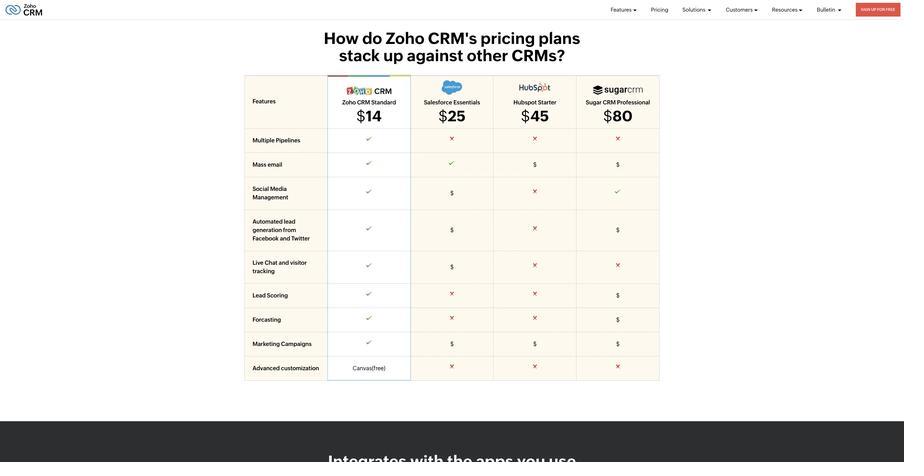 Task type: vqa. For each thing, say whether or not it's contained in the screenshot.
$
yes



Task type: locate. For each thing, give the bounding box(es) containing it.
facebook
[[253, 235, 279, 242]]

features
[[611, 7, 632, 12], [253, 98, 276, 105]]

forcasting
[[253, 317, 281, 323]]

marketing
[[253, 341, 280, 348]]

advanced
[[253, 365, 280, 372]]

0 vertical spatial zoho
[[386, 29, 425, 47]]

customization
[[281, 365, 319, 372]]

stack
[[339, 47, 380, 65]]

and
[[280, 235, 290, 242], [279, 260, 289, 266]]

pricing
[[652, 7, 669, 12]]

crm right sugar
[[603, 99, 616, 106]]

crm up $ 14
[[357, 99, 370, 106]]

crm
[[357, 99, 370, 106], [603, 99, 616, 106]]

zoho crm logo image
[[5, 2, 43, 17]]

mass
[[253, 162, 267, 168]]

0 horizontal spatial features
[[253, 98, 276, 105]]

zoho left standard
[[342, 99, 356, 106]]

1 vertical spatial and
[[279, 260, 289, 266]]

0 horizontal spatial zoho
[[342, 99, 356, 106]]

standard
[[372, 99, 396, 106]]

features link
[[611, 0, 637, 19]]

for
[[878, 7, 886, 12]]

sign up for free link
[[856, 3, 901, 17]]

0 vertical spatial features
[[611, 7, 632, 12]]

$
[[357, 108, 366, 125], [439, 108, 448, 125], [521, 108, 531, 125], [604, 108, 613, 125], [534, 162, 537, 168], [617, 162, 620, 168], [451, 190, 454, 197], [451, 227, 454, 234], [617, 227, 620, 234], [451, 264, 454, 271], [617, 292, 620, 299], [617, 317, 620, 323], [451, 341, 454, 348], [534, 341, 537, 348], [617, 341, 620, 348]]

multiple
[[253, 137, 275, 144]]

80
[[613, 108, 633, 125]]

and inside "live chat and visitor tracking"
[[279, 260, 289, 266]]

sign up for free
[[862, 7, 896, 12]]

1 horizontal spatial zoho
[[386, 29, 425, 47]]

1 horizontal spatial features
[[611, 7, 632, 12]]

hubspot
[[514, 99, 537, 106]]

zoho right do at left top
[[386, 29, 425, 47]]

crms?
[[512, 47, 565, 65]]

up
[[384, 47, 404, 65]]

management
[[253, 194, 288, 201]]

against
[[407, 47, 464, 65]]

from
[[283, 227, 296, 234]]

1 horizontal spatial crm
[[603, 99, 616, 106]]

starter
[[538, 99, 557, 106]]

1 crm from the left
[[357, 99, 370, 106]]

zoho
[[386, 29, 425, 47], [342, 99, 356, 106]]

professional
[[618, 99, 651, 106]]

generation
[[253, 227, 282, 234]]

45
[[531, 108, 549, 125]]

and down from
[[280, 235, 290, 242]]

and inside automated lead generation from facebook and twitter
[[280, 235, 290, 242]]

0 horizontal spatial crm
[[357, 99, 370, 106]]

2 crm from the left
[[603, 99, 616, 106]]

0 vertical spatial and
[[280, 235, 290, 242]]

sign
[[862, 7, 871, 12]]

1 vertical spatial features
[[253, 98, 276, 105]]

zoho crm standard
[[342, 99, 396, 106]]

hubspot starter
[[514, 99, 557, 106]]

and right chat
[[279, 260, 289, 266]]

visitor
[[290, 260, 307, 266]]

pipelines
[[276, 137, 301, 144]]

pricing
[[481, 29, 535, 47]]

essentials
[[454, 99, 480, 106]]

automated lead generation from facebook and twitter
[[253, 219, 310, 242]]

do
[[363, 29, 383, 47]]



Task type: describe. For each thing, give the bounding box(es) containing it.
campaigns
[[281, 341, 312, 348]]

lead scoring
[[253, 292, 288, 299]]

resources link
[[773, 0, 803, 19]]

crm for professional
[[603, 99, 616, 106]]

social
[[253, 186, 269, 193]]

live
[[253, 260, 264, 266]]

canvas(free)
[[353, 365, 386, 372]]

social media management
[[253, 186, 288, 201]]

advanced customization
[[253, 365, 319, 372]]

marketing campaigns
[[253, 341, 312, 348]]

tracking
[[253, 268, 275, 275]]

zoho inside how do zoho crm's pricing plans stack up against other crms?
[[386, 29, 425, 47]]

lead
[[253, 292, 266, 299]]

$ 25
[[439, 108, 466, 125]]

automated
[[253, 219, 283, 225]]

mass email
[[253, 162, 282, 168]]

crm for standard
[[357, 99, 370, 106]]

chat
[[265, 260, 278, 266]]

solutions
[[683, 7, 707, 12]]

25
[[448, 108, 466, 125]]

up
[[872, 7, 877, 12]]

lead
[[284, 219, 296, 225]]

$ 80
[[604, 108, 633, 125]]

solutions link
[[683, 0, 712, 19]]

other
[[467, 47, 509, 65]]

1 vertical spatial zoho
[[342, 99, 356, 106]]

pricing link
[[652, 0, 669, 19]]

salesforce
[[424, 99, 453, 106]]

14
[[366, 108, 382, 125]]

sugar crm professional
[[586, 99, 651, 106]]

media
[[270, 186, 287, 193]]

customers
[[726, 7, 753, 12]]

$ 45
[[521, 108, 549, 125]]

multiple pipelines
[[253, 137, 301, 144]]

free
[[887, 7, 896, 12]]

scoring
[[267, 292, 288, 299]]

plans
[[539, 29, 581, 47]]

salesforce essentials
[[424, 99, 480, 106]]

sugar
[[586, 99, 602, 106]]

bulletin link
[[818, 0, 842, 19]]

crm's
[[428, 29, 477, 47]]

bulletin
[[818, 7, 837, 12]]

email
[[268, 162, 282, 168]]

how do zoho crm's pricing plans stack up against other crms?
[[324, 29, 581, 65]]

$ 14
[[357, 108, 382, 125]]

live chat and visitor tracking
[[253, 260, 307, 275]]

twitter
[[292, 235, 310, 242]]

how
[[324, 29, 359, 47]]

resources
[[773, 7, 798, 12]]



